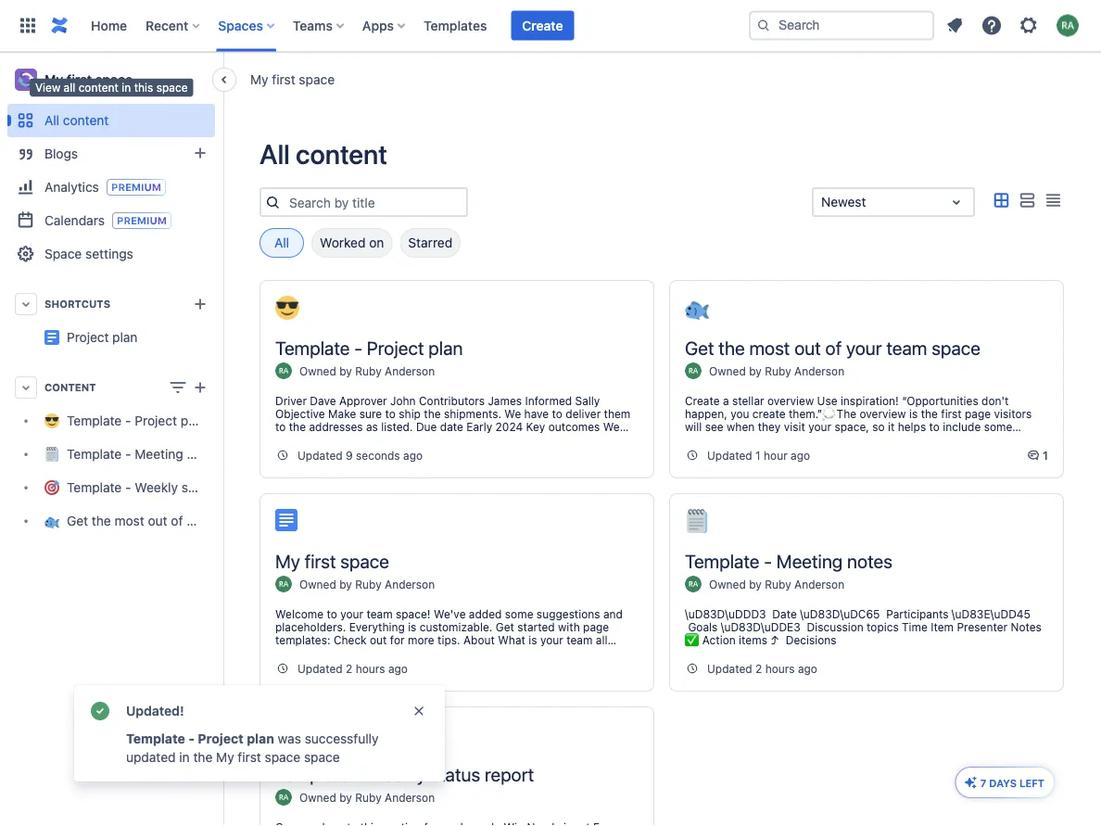 Task type: vqa. For each thing, say whether or not it's contained in the screenshot.
content to the middle
yes



Task type: locate. For each thing, give the bounding box(es) containing it.
\ud83d\udc65
[[801, 608, 881, 620]]

2 for -
[[756, 662, 763, 675]]

my first space up "all content" link
[[45, 72, 133, 87]]

0 vertical spatial notes
[[187, 447, 220, 462]]

:fish: image
[[685, 296, 710, 320], [685, 296, 710, 320]]

ruby anderson link
[[355, 364, 435, 377], [765, 364, 845, 377], [355, 578, 435, 591], [765, 578, 845, 591], [355, 791, 435, 804]]

owned by ruby anderson
[[300, 364, 435, 377], [710, 364, 845, 377], [300, 578, 435, 591], [710, 578, 845, 591], [300, 791, 435, 804]]

ago
[[403, 449, 423, 462], [791, 449, 811, 462], [389, 662, 408, 675], [798, 662, 818, 675]]

profile picture image
[[275, 363, 292, 379], [685, 363, 702, 379], [275, 576, 292, 593], [685, 576, 702, 593], [275, 789, 292, 806]]

get the most out of your team space inside get the most out of your team space link
[[67, 513, 286, 529]]

project plan link up "change view" icon
[[7, 321, 287, 354]]

notes
[[187, 447, 220, 462], [848, 550, 893, 572]]

None text field
[[822, 193, 825, 211]]

updated down items
[[708, 662, 753, 675]]

all content down all
[[45, 113, 109, 128]]

0 horizontal spatial template - weekly status report
[[67, 480, 259, 495]]

0 vertical spatial template - weekly status report
[[67, 480, 259, 495]]

1 vertical spatial status
[[431, 763, 481, 785]]

worked on
[[320, 235, 384, 250]]

7 days left button
[[957, 768, 1055, 798]]

template - weekly status report
[[67, 480, 259, 495], [275, 763, 534, 785]]

recent button
[[140, 11, 207, 40]]

:notepad_spiral: image
[[685, 509, 710, 533], [685, 509, 710, 533]]

project
[[215, 322, 258, 338], [67, 330, 109, 345], [367, 337, 424, 358], [135, 413, 177, 428], [198, 731, 244, 747]]

in inside 'was successfully updated in the my first space space'
[[179, 750, 190, 765]]

notes up '\ud83d\udc65'
[[848, 550, 893, 572]]

0 vertical spatial meeting
[[135, 447, 183, 462]]

1 horizontal spatial in
[[179, 750, 190, 765]]

template
[[275, 337, 350, 358], [67, 413, 122, 428], [67, 447, 122, 462], [67, 480, 122, 495], [685, 550, 760, 572], [126, 731, 185, 747], [275, 763, 350, 785]]

plan
[[261, 322, 287, 338], [112, 330, 138, 345], [429, 337, 463, 358], [181, 413, 206, 428], [247, 731, 274, 747]]

0 horizontal spatial meeting
[[135, 447, 183, 462]]

1 horizontal spatial report
[[485, 763, 534, 785]]

1 left hour at the right bottom of page
[[756, 449, 761, 462]]

1 vertical spatial template - meeting notes
[[685, 550, 893, 572]]

template - project plan
[[275, 337, 463, 358], [67, 413, 206, 428], [126, 731, 274, 747]]

1 horizontal spatial of
[[826, 337, 842, 358]]

0 vertical spatial premium image
[[107, 179, 166, 196]]

2 vertical spatial content
[[296, 138, 388, 170]]

profile picture image for template - meeting notes
[[685, 576, 702, 593]]

0 horizontal spatial hours
[[356, 662, 385, 675]]

1 horizontal spatial hours
[[766, 662, 795, 675]]

plan inside tree
[[181, 413, 206, 428]]

my inside space element
[[45, 72, 63, 87]]

1 horizontal spatial updated 2 hours ago
[[708, 662, 818, 675]]

ruby anderson link for meeting
[[765, 578, 845, 591]]

profile picture image for my first space
[[275, 576, 292, 593]]

owned for weekly
[[300, 791, 336, 804]]

all button
[[260, 228, 304, 258]]

space element
[[0, 52, 287, 826]]

1 vertical spatial team
[[217, 513, 247, 529]]

global element
[[11, 0, 746, 51]]

0 vertical spatial get the most out of your team space
[[685, 337, 981, 358]]

premium image down analytics link
[[112, 212, 172, 229]]

get the most out of your team space
[[685, 337, 981, 358], [67, 513, 286, 529]]

ruby anderson link for weekly
[[355, 791, 435, 804]]

0 horizontal spatial updated 2 hours ago
[[298, 662, 408, 675]]

project plan for project plan link on top of "change view" icon
[[215, 322, 287, 338]]

updated 1 hour ago
[[708, 449, 811, 462]]

1 vertical spatial all
[[260, 138, 290, 170]]

1 vertical spatial in
[[179, 750, 190, 765]]

template - weekly status report up get the most out of your team space link on the left bottom
[[67, 480, 259, 495]]

1 vertical spatial template - project plan
[[67, 413, 206, 428]]

template down content dropdown button
[[67, 413, 122, 428]]

hours up successfully
[[356, 662, 385, 675]]

create a page image
[[189, 377, 211, 399]]

1 vertical spatial of
[[171, 513, 183, 529]]

get the most out of your team space link
[[7, 505, 286, 538]]

meeting
[[135, 447, 183, 462], [777, 550, 843, 572]]

1 vertical spatial get
[[67, 513, 88, 529]]

updated 2 hours ago
[[298, 662, 408, 675], [708, 662, 818, 675]]

in
[[122, 81, 131, 94], [179, 750, 190, 765]]

Search field
[[749, 11, 935, 40]]

all content
[[45, 113, 109, 128], [260, 138, 388, 170]]

project plan link
[[7, 321, 287, 354], [67, 330, 138, 345]]

0 horizontal spatial in
[[122, 81, 131, 94]]

2 up successfully
[[346, 662, 353, 675]]

weekly down successfully
[[367, 763, 426, 785]]

my
[[250, 71, 269, 87], [45, 72, 63, 87], [275, 550, 300, 572], [216, 750, 234, 765]]

project plan
[[215, 322, 287, 338], [67, 330, 138, 345]]

1 vertical spatial the
[[92, 513, 111, 529]]

updated for template - meeting notes
[[708, 662, 753, 675]]

ago for my first space
[[389, 662, 408, 675]]

1 vertical spatial report
[[485, 763, 534, 785]]

0 vertical spatial get
[[685, 337, 715, 358]]

ruby anderson link for most
[[765, 364, 845, 377]]

0 horizontal spatial your
[[187, 513, 213, 529]]

cards image
[[991, 190, 1013, 212]]

updated left hour at the right bottom of page
[[708, 449, 753, 462]]

0 vertical spatial in
[[122, 81, 131, 94]]

1 vertical spatial content
[[63, 113, 109, 128]]

in for this
[[122, 81, 131, 94]]

2 vertical spatial the
[[193, 750, 213, 765]]

0 horizontal spatial 2
[[346, 662, 353, 675]]

the
[[719, 337, 745, 358], [92, 513, 111, 529], [193, 750, 213, 765]]

my first space down page image
[[275, 550, 390, 572]]

my first space link down "teams"
[[250, 70, 335, 89]]

profile picture image for get the most out of your team space
[[685, 363, 702, 379]]

owned for space
[[300, 578, 336, 591]]

view all content in this space
[[35, 81, 188, 94]]

anderson for meeting
[[795, 578, 845, 591]]

template - project plan up updated
[[126, 731, 274, 747]]

updated up successfully
[[298, 662, 343, 675]]

my first space down "teams"
[[250, 71, 335, 87]]

project plan down shortcuts dropdown button
[[67, 330, 138, 345]]

anderson for project
[[385, 364, 435, 377]]

template - meeting notes up template - weekly status report "link"
[[67, 447, 220, 462]]

your
[[847, 337, 883, 358], [187, 513, 213, 529]]

meeting up template - weekly status report "link"
[[135, 447, 183, 462]]

1 horizontal spatial team
[[887, 337, 928, 358]]

hour
[[764, 449, 788, 462]]

tree
[[7, 404, 286, 538]]

banner
[[0, 0, 1102, 52]]

profile picture image for template - weekly status report
[[275, 789, 292, 806]]

2 for first
[[346, 662, 353, 675]]

in left this
[[122, 81, 131, 94]]

1 vertical spatial get the most out of your team space
[[67, 513, 286, 529]]

dismiss image
[[412, 704, 427, 719]]

all down view
[[45, 113, 59, 128]]

all inside button
[[275, 235, 289, 250]]

0 horizontal spatial out
[[148, 513, 168, 529]]

2 down items
[[756, 662, 763, 675]]

premium image
[[107, 179, 166, 196], [112, 212, 172, 229]]

0 horizontal spatial get the most out of your team space
[[67, 513, 286, 529]]

out
[[795, 337, 822, 358], [148, 513, 168, 529]]

ruby
[[355, 364, 382, 377], [765, 364, 792, 377], [355, 578, 382, 591], [765, 578, 792, 591], [355, 791, 382, 804]]

ago for template - meeting notes
[[798, 662, 818, 675]]

0 horizontal spatial status
[[182, 480, 218, 495]]

ruby for project
[[355, 364, 382, 377]]

open image
[[946, 191, 968, 213]]

content down all
[[63, 113, 109, 128]]

notification icon image
[[944, 14, 966, 37]]

all
[[45, 113, 59, 128], [260, 138, 290, 170], [275, 235, 289, 250]]

1 vertical spatial your
[[187, 513, 213, 529]]

1 horizontal spatial status
[[431, 763, 481, 785]]

shortcuts
[[45, 298, 110, 310]]

2
[[346, 662, 353, 675], [756, 662, 763, 675]]

1 horizontal spatial 2
[[756, 662, 763, 675]]

updated 2 hours ago down items
[[708, 662, 818, 675]]

goals
[[689, 620, 718, 633]]

1 horizontal spatial get the most out of your team space
[[685, 337, 981, 358]]

1 vertical spatial template - weekly status report
[[275, 763, 534, 785]]

1 vertical spatial notes
[[848, 550, 893, 572]]

1 horizontal spatial 1
[[1044, 449, 1049, 462]]

by for most
[[750, 364, 762, 377]]

1 vertical spatial out
[[148, 513, 168, 529]]

1 horizontal spatial template - meeting notes
[[685, 550, 893, 572]]

by
[[340, 364, 352, 377], [750, 364, 762, 377], [340, 578, 352, 591], [750, 578, 762, 591], [340, 791, 352, 804]]

2 horizontal spatial the
[[719, 337, 745, 358]]

content right all
[[79, 81, 119, 94]]

template down template - meeting notes link
[[67, 480, 122, 495]]

my first space
[[250, 71, 335, 87], [45, 72, 133, 87], [275, 550, 390, 572]]

of
[[826, 337, 842, 358], [171, 513, 183, 529]]

template - meeting notes inside template - meeting notes link
[[67, 447, 220, 462]]

get inside space element
[[67, 513, 88, 529]]

template - weekly status report down dismiss image on the bottom left of page
[[275, 763, 534, 785]]

0 horizontal spatial weekly
[[135, 480, 178, 495]]

:sunglasses: image
[[275, 296, 300, 320]]

meeting up '\ud83d\udc65'
[[777, 550, 843, 572]]

0 horizontal spatial project plan
[[67, 330, 138, 345]]

1 updated 2 hours ago from the left
[[298, 662, 408, 675]]

your profile and preferences image
[[1057, 14, 1080, 37]]

confluence image
[[48, 14, 70, 37]]

0 horizontal spatial template - meeting notes
[[67, 447, 220, 462]]

ruby for meeting
[[765, 578, 792, 591]]

7
[[981, 777, 987, 789]]

1 horizontal spatial the
[[193, 750, 213, 765]]

template down template - project plan link
[[67, 447, 122, 462]]

first inside 'was successfully updated in the my first space space'
[[238, 750, 261, 765]]

0 horizontal spatial most
[[115, 513, 144, 529]]

my right updated
[[216, 750, 234, 765]]

report inside "link"
[[222, 480, 259, 495]]

on
[[369, 235, 384, 250]]

my first space link up "all content" link
[[7, 61, 215, 98]]

template up updated
[[126, 731, 185, 747]]

content
[[79, 81, 119, 94], [63, 113, 109, 128], [296, 138, 388, 170]]

report
[[222, 480, 259, 495], [485, 763, 534, 785]]

template - project plan up template - meeting notes link
[[67, 413, 206, 428]]

all content inside space element
[[45, 113, 109, 128]]

template down :sunglasses: image
[[275, 337, 350, 358]]

0 horizontal spatial report
[[222, 480, 259, 495]]

2 hours from the left
[[766, 662, 795, 675]]

updated!
[[126, 704, 184, 719]]

all right create a blog icon
[[260, 138, 290, 170]]

1 1 from the left
[[756, 449, 761, 462]]

template - weekly status report link
[[7, 471, 259, 505]]

updated left 9
[[298, 449, 343, 462]]

0 horizontal spatial all content
[[45, 113, 109, 128]]

0 horizontal spatial of
[[171, 513, 183, 529]]

change view image
[[167, 377, 189, 399]]

premium image up calendars 'link'
[[107, 179, 166, 196]]

all content up search by title field
[[260, 138, 388, 170]]

hours for space
[[356, 662, 385, 675]]

1 vertical spatial most
[[115, 513, 144, 529]]

was successfully updated in the my first space space
[[126, 731, 379, 765]]

0 horizontal spatial the
[[92, 513, 111, 529]]

0 horizontal spatial notes
[[187, 447, 220, 462]]

1 horizontal spatial your
[[847, 337, 883, 358]]

hours down ⤴ in the bottom right of the page
[[766, 662, 795, 675]]

1 horizontal spatial weekly
[[367, 763, 426, 785]]

\ud83d\uddd3
[[685, 608, 767, 620]]

comments image
[[1027, 448, 1042, 463]]

1 hours from the left
[[356, 662, 385, 675]]

1 2 from the left
[[346, 662, 353, 675]]

template - project plan down :sunglasses: image
[[275, 337, 463, 358]]

1 horizontal spatial template - weekly status report
[[275, 763, 534, 785]]

1 right comments image
[[1044, 449, 1049, 462]]

get
[[685, 337, 715, 358], [67, 513, 88, 529]]

1 horizontal spatial my first space link
[[250, 70, 335, 89]]

premium image inside analytics link
[[107, 179, 166, 196]]

confluence image
[[48, 14, 70, 37]]

0 vertical spatial the
[[719, 337, 745, 358]]

my first space link
[[7, 61, 215, 98], [250, 70, 335, 89]]

content inside space element
[[63, 113, 109, 128]]

team
[[887, 337, 928, 358], [217, 513, 247, 529]]

0 vertical spatial weekly
[[135, 480, 178, 495]]

ruby for space
[[355, 578, 382, 591]]

1 vertical spatial premium image
[[112, 212, 172, 229]]

hours for meeting
[[766, 662, 795, 675]]

premium image for analytics
[[107, 179, 166, 196]]

1 vertical spatial all content
[[260, 138, 388, 170]]

-
[[355, 337, 363, 358], [125, 413, 131, 428], [125, 447, 131, 462], [125, 480, 131, 495], [764, 550, 773, 572], [189, 731, 195, 747], [355, 763, 363, 785]]

2 updated 2 hours ago from the left
[[708, 662, 818, 675]]

hours
[[356, 662, 385, 675], [766, 662, 795, 675]]

updated for my first space
[[298, 662, 343, 675]]

tree containing template - project plan
[[7, 404, 286, 538]]

profile picture image for template - project plan
[[275, 363, 292, 379]]

recent
[[146, 18, 189, 33]]

1
[[756, 449, 761, 462], [1044, 449, 1049, 462]]

0 horizontal spatial 1
[[756, 449, 761, 462]]

0 vertical spatial report
[[222, 480, 259, 495]]

updated
[[298, 449, 343, 462], [708, 449, 753, 462], [298, 662, 343, 675], [708, 662, 753, 675]]

0 vertical spatial all content
[[45, 113, 109, 128]]

in for the
[[179, 750, 190, 765]]

1 vertical spatial weekly
[[367, 763, 426, 785]]

2 vertical spatial all
[[275, 235, 289, 250]]

worked on button
[[312, 228, 393, 258]]

1 horizontal spatial most
[[750, 337, 791, 358]]

1 vertical spatial meeting
[[777, 550, 843, 572]]

0 vertical spatial out
[[795, 337, 822, 358]]

first inside space element
[[67, 72, 92, 87]]

project plan link down shortcuts dropdown button
[[67, 330, 138, 345]]

0 horizontal spatial team
[[217, 513, 247, 529]]

was
[[278, 731, 301, 747]]

0 horizontal spatial get
[[67, 513, 88, 529]]

items
[[739, 633, 768, 646]]

1 horizontal spatial out
[[795, 337, 822, 358]]

owned by ruby anderson for meeting
[[710, 578, 845, 591]]

my left all
[[45, 72, 63, 87]]

space
[[45, 246, 82, 262]]

notes inside space element
[[187, 447, 220, 462]]

page image
[[275, 509, 298, 531]]

premium image inside calendars 'link'
[[112, 212, 172, 229]]

help icon image
[[981, 14, 1004, 37]]

content up search by title field
[[296, 138, 388, 170]]

template - meeting notes up the \ud83d\udde3
[[685, 550, 893, 572]]

content
[[45, 382, 96, 394]]

template up the \ud83d\uddd3
[[685, 550, 760, 572]]

first
[[272, 71, 296, 87], [67, 72, 92, 87], [305, 550, 336, 572], [238, 750, 261, 765]]

anderson for space
[[385, 578, 435, 591]]

in right updated
[[179, 750, 190, 765]]

0 vertical spatial status
[[182, 480, 218, 495]]

the inside space element
[[92, 513, 111, 529]]

project plan down :sunglasses: image
[[215, 322, 287, 338]]

weekly
[[135, 480, 178, 495], [367, 763, 426, 785]]

2 2 from the left
[[756, 662, 763, 675]]

0 vertical spatial all
[[45, 113, 59, 128]]

updated 2 hours ago up successfully
[[298, 662, 408, 675]]

notes down create a page image
[[187, 447, 220, 462]]

all left the worked
[[275, 235, 289, 250]]

1 horizontal spatial all content
[[260, 138, 388, 170]]

anderson
[[385, 364, 435, 377], [795, 364, 845, 377], [385, 578, 435, 591], [795, 578, 845, 591], [385, 791, 435, 804]]

1 horizontal spatial project plan
[[215, 322, 287, 338]]

0 vertical spatial template - meeting notes
[[67, 447, 220, 462]]

weekly up get the most out of your team space link on the left bottom
[[135, 480, 178, 495]]



Task type: describe. For each thing, give the bounding box(es) containing it.
banner containing home
[[0, 0, 1102, 52]]

list image
[[1017, 190, 1039, 212]]

analytics
[[45, 179, 99, 194]]

all content link
[[7, 104, 215, 137]]

9
[[346, 449, 353, 462]]

template - project plan link
[[7, 404, 215, 438]]

search image
[[757, 18, 772, 33]]

Search by title field
[[284, 189, 467, 215]]

\ud83e\udd45
[[952, 608, 1031, 620]]

updated 2 hours ago for first
[[298, 662, 408, 675]]

template - weekly status report inside "link"
[[67, 480, 259, 495]]

create link
[[511, 11, 575, 40]]

template - meeting notes link
[[7, 438, 220, 471]]

ruby anderson link for space
[[355, 578, 435, 591]]

add shortcut image
[[189, 293, 211, 315]]

team inside space element
[[217, 513, 247, 529]]

template - project plan inside template - project plan link
[[67, 413, 206, 428]]

0 horizontal spatial my first space link
[[7, 61, 215, 98]]

your inside space element
[[187, 513, 213, 529]]

template down was
[[275, 763, 350, 785]]

topics
[[867, 620, 899, 633]]

ruby anderson link for project
[[355, 364, 435, 377]]

template - project plan image
[[45, 330, 59, 345]]

owned by ruby anderson for project
[[300, 364, 435, 377]]

my first space inside space element
[[45, 72, 133, 87]]

- inside "link"
[[125, 480, 131, 495]]

2 1 from the left
[[1044, 449, 1049, 462]]

owned by ruby anderson for most
[[710, 364, 845, 377]]

0 vertical spatial your
[[847, 337, 883, 358]]

blogs link
[[7, 137, 215, 171]]

of inside space element
[[171, 513, 183, 529]]

1 horizontal spatial meeting
[[777, 550, 843, 572]]

ago for template - project plan
[[403, 449, 423, 462]]

item
[[931, 620, 954, 633]]

create a blog image
[[189, 142, 211, 164]]

2 vertical spatial template - project plan
[[126, 731, 274, 747]]

left
[[1020, 777, 1045, 789]]

owned by ruby anderson for space
[[300, 578, 435, 591]]

spaces button
[[213, 11, 282, 40]]

create
[[523, 18, 563, 33]]

updated for template - project plan
[[298, 449, 343, 462]]

apps button
[[357, 11, 413, 40]]

time
[[903, 620, 928, 633]]

0 vertical spatial content
[[79, 81, 119, 94]]

view
[[35, 81, 60, 94]]

⤴
[[771, 633, 780, 646]]

by for meeting
[[750, 578, 762, 591]]

premium image for calendars
[[112, 212, 172, 229]]

✅
[[685, 633, 697, 646]]

compact list image
[[1043, 190, 1065, 212]]

premium icon image
[[964, 775, 979, 790]]

template inside "link"
[[67, 480, 122, 495]]

teams button
[[287, 11, 351, 40]]

success image
[[89, 700, 111, 723]]

1 horizontal spatial get
[[685, 337, 715, 358]]

apps
[[363, 18, 394, 33]]

home
[[91, 18, 127, 33]]

settings
[[85, 246, 133, 262]]

seconds
[[356, 449, 400, 462]]

\ud83d\uddd3  date \ud83d\udc65  participants \ud83e\udd45 goals \ud83d\udde3  discussion topics time item presenter notes ✅  action items ⤴  decisions
[[685, 608, 1042, 646]]

owned by ruby anderson for weekly
[[300, 791, 435, 804]]

spaces
[[218, 18, 263, 33]]

ruby for weekly
[[355, 791, 382, 804]]

weekly inside "link"
[[135, 480, 178, 495]]

updated 2 hours ago for -
[[708, 662, 818, 675]]

successfully
[[305, 731, 379, 747]]

all
[[64, 81, 75, 94]]

templates
[[424, 18, 487, 33]]

project inside tree
[[135, 413, 177, 428]]

7 days left
[[981, 777, 1045, 789]]

status inside "link"
[[182, 480, 218, 495]]

starred
[[408, 235, 453, 250]]

0 vertical spatial of
[[826, 337, 842, 358]]

analytics link
[[7, 171, 215, 204]]

by for project
[[340, 364, 352, 377]]

blogs
[[45, 146, 78, 161]]

my down page image
[[275, 550, 300, 572]]

worked
[[320, 235, 366, 250]]

project plan for project plan link below shortcuts dropdown button
[[67, 330, 138, 345]]

:dart: image
[[275, 723, 300, 747]]

updated
[[126, 750, 176, 765]]

notes
[[1011, 620, 1042, 633]]

anderson for most
[[795, 364, 845, 377]]

teams
[[293, 18, 333, 33]]

content button
[[7, 371, 215, 404]]

calendars
[[45, 212, 105, 228]]

:dart: image
[[275, 723, 300, 747]]

calendars link
[[7, 204, 215, 237]]

updated 9 seconds ago
[[298, 449, 423, 462]]

0 vertical spatial most
[[750, 337, 791, 358]]

by for weekly
[[340, 791, 352, 804]]

space settings link
[[7, 237, 215, 271]]

meeting inside tree
[[135, 447, 183, 462]]

owned for most
[[710, 364, 746, 377]]

this
[[134, 81, 153, 94]]

ruby for most
[[765, 364, 792, 377]]

by for space
[[340, 578, 352, 591]]

my down spaces popup button
[[250, 71, 269, 87]]

settings icon image
[[1018, 14, 1041, 37]]

anderson for weekly
[[385, 791, 435, 804]]

\ud83d\udde3
[[721, 620, 801, 633]]

my inside 'was successfully updated in the my first space space'
[[216, 750, 234, 765]]

presenter
[[958, 620, 1008, 633]]

newest
[[822, 194, 867, 210]]

1 horizontal spatial notes
[[848, 550, 893, 572]]

home link
[[85, 11, 133, 40]]

starred button
[[400, 228, 461, 258]]

days
[[990, 777, 1017, 789]]

templates link
[[418, 11, 493, 40]]

shortcuts button
[[7, 288, 215, 321]]

0 vertical spatial team
[[887, 337, 928, 358]]

tree inside space element
[[7, 404, 286, 538]]

the inside 'was successfully updated in the my first space space'
[[193, 750, 213, 765]]

space settings
[[45, 246, 133, 262]]

out inside tree
[[148, 513, 168, 529]]

:sunglasses: image
[[275, 296, 300, 320]]

appswitcher icon image
[[17, 14, 39, 37]]

all inside space element
[[45, 113, 59, 128]]

0 vertical spatial template - project plan
[[275, 337, 463, 358]]

owned for project
[[300, 364, 336, 377]]

owned for meeting
[[710, 578, 746, 591]]

most inside space element
[[115, 513, 144, 529]]



